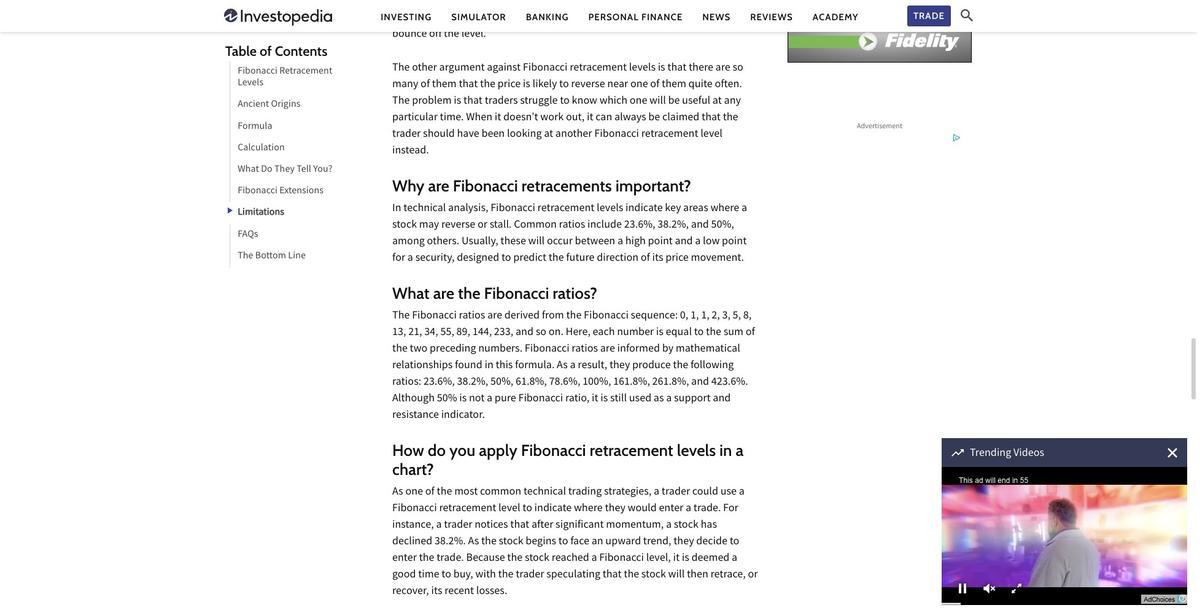 Task type: locate. For each thing, give the bounding box(es) containing it.
0,
[[680, 308, 688, 325]]

it left can
[[587, 110, 593, 126]]

1 horizontal spatial in
[[720, 441, 732, 460]]

38.2%, right high
[[658, 217, 689, 234]]

one right which
[[630, 93, 647, 110]]

0 horizontal spatial 38.2%,
[[457, 374, 488, 391]]

1 vertical spatial what
[[392, 283, 430, 303]]

include
[[587, 217, 622, 234]]

fibonacci extensions link
[[230, 181, 324, 203]]

what do they tell you? link
[[230, 160, 332, 181]]

where
[[711, 201, 739, 217], [574, 501, 603, 518]]

23.6%, right the ratios: in the left of the page
[[424, 374, 455, 391]]

fibonacci down table
[[238, 64, 277, 79]]

0 horizontal spatial in
[[485, 358, 493, 374]]

1 horizontal spatial them
[[662, 76, 686, 93]]

struggle
[[520, 93, 558, 110]]

the down faqs link
[[238, 249, 253, 264]]

0 horizontal spatial point
[[648, 234, 673, 250]]

indicate inside why are fibonacci retracements important? in technical analysis, fibonacci retracement levels indicate key areas where a stock may reverse or stall. common ratios include 23.6%, 38.2%, and 50%, among others. usually, these will occur between a high point and a low point for a security, designed to predict the future direction of its price movement.
[[626, 201, 663, 217]]

0 vertical spatial or
[[478, 217, 487, 234]]

enter right the would
[[659, 501, 684, 518]]

where inside how do you apply fibonacci retracement levels in a chart? as one of the most common technical trading strategies, a trader could use a fibonacci retracement level to indicate where they would enter a trade. for instance, a trader notices that after significant momentum, a stock has declined 38.2%. as the stock begins to face an upward trend, they decide to enter the trade. because the stock reached a fibonacci level, it is deemed a good time to buy, with the trader speculating that the stock will then retrace, or recover, its recent losses.
[[574, 501, 603, 518]]

1 vertical spatial levels
[[597, 201, 623, 217]]

1 vertical spatial reverse
[[441, 217, 475, 234]]

its inside how do you apply fibonacci retracement levels in a chart? as one of the most common technical trading strategies, a trader could use a fibonacci retracement level to indicate where they would enter a trade. for instance, a trader notices that after significant momentum, a stock has declined 38.2%. as the stock begins to face an upward trend, they decide to enter the trade. because the stock reached a fibonacci level, it is deemed a good time to buy, with the trader speculating that the stock will then retrace, or recover, its recent losses.
[[431, 584, 442, 601]]

1 horizontal spatial enter
[[659, 501, 684, 518]]

13,
[[392, 325, 406, 341]]

resistance
[[392, 408, 439, 424]]

1 vertical spatial its
[[431, 584, 442, 601]]

a left could
[[686, 501, 691, 518]]

usually,
[[462, 234, 498, 250]]

the inside what are the fibonacci ratios? the fibonacci ratios are derived from the fibonacci sequence: 0, 1, 1, 2, 3, 5, 8, 13, 21, 34, 55, 89, 144, 233, and so on. here, each number is equal to the sum of the two preceding numbers. fibonacci ratios are informed by mathematical relationships found in this formula. as a result, they produce the following ratios: 23.6%, 38.2%, 50%, 61.8%, 78.6%, 100%, 161.8%, 261.8%, and 423.6%. although 50% is not a pure fibonacci ratio, it is still used as a support and resistance indicator.
[[392, 308, 410, 325]]

retracement up strategies,
[[590, 441, 673, 460]]

high
[[625, 234, 646, 250]]

that left any
[[702, 110, 721, 126]]

1, right 0,
[[691, 308, 699, 325]]

0 vertical spatial reverse
[[571, 76, 605, 93]]

a right strategies,
[[654, 485, 659, 501]]

0 vertical spatial technical
[[404, 201, 446, 217]]

be left useful
[[668, 93, 680, 110]]

levels up between
[[597, 201, 623, 217]]

as
[[654, 391, 664, 408]]

at
[[713, 93, 722, 110], [544, 126, 553, 143]]

50%, inside why are fibonacci retracements important? in technical analysis, fibonacci retracement levels indicate key areas where a stock may reverse or stall. common ratios include 23.6%, 38.2%, and 50%, among others. usually, these will occur between a high point and a low point for a security, designed to predict the future direction of its price movement.
[[711, 217, 734, 234]]

1 vertical spatial 50%,
[[490, 374, 513, 391]]

close image
[[1168, 448, 1177, 458]]

levels right 'near'
[[629, 60, 656, 76]]

0 vertical spatial ratios
[[559, 217, 585, 234]]

banking
[[526, 11, 569, 22]]

direction
[[597, 250, 639, 267]]

price inside why are fibonacci retracements important? in technical analysis, fibonacci retracement levels indicate key areas where a stock may reverse or stall. common ratios include 23.6%, 38.2%, and 50%, among others. usually, these will occur between a high point and a low point for a security, designed to predict the future direction of its price movement.
[[666, 250, 689, 267]]

161.8%,
[[613, 374, 650, 391]]

0 horizontal spatial them
[[432, 76, 457, 93]]

instead.
[[392, 143, 429, 159]]

in
[[485, 358, 493, 374], [720, 441, 732, 460]]

1 vertical spatial where
[[574, 501, 603, 518]]

fibonacci inside fibonacci retracement levels
[[238, 64, 277, 79]]

so left the on.
[[536, 325, 546, 341]]

1 horizontal spatial reverse
[[571, 76, 605, 93]]

1 horizontal spatial at
[[713, 93, 722, 110]]

as down chart?
[[392, 485, 403, 501]]

technical right in
[[404, 201, 446, 217]]

78.6%,
[[549, 374, 580, 391]]

calculation
[[238, 141, 285, 156]]

indicate inside how do you apply fibonacci retracement levels in a chart? as one of the most common technical trading strategies, a trader could use a fibonacci retracement level to indicate where they would enter a trade. for instance, a trader notices that after significant momentum, a stock has declined 38.2%. as the stock begins to face an upward trend, they decide to enter the trade. because the stock reached a fibonacci level, it is deemed a good time to buy, with the trader speculating that the stock will then retrace, or recover, its recent losses.
[[534, 501, 572, 518]]

the down often.
[[723, 110, 738, 126]]

0 horizontal spatial its
[[431, 584, 442, 601]]

them up time.
[[432, 76, 457, 93]]

2 vertical spatial ratios
[[572, 341, 598, 358]]

trade
[[913, 10, 945, 21]]

reverse inside why are fibonacci retracements important? in technical analysis, fibonacci retracement levels indicate key areas where a stock may reverse or stall. common ratios include 23.6%, 38.2%, and 50%, among others. usually, these will occur between a high point and a low point for a security, designed to predict the future direction of its price movement.
[[441, 217, 475, 234]]

trending videos
[[970, 446, 1044, 462]]

speculating
[[547, 567, 600, 584]]

trade. left for
[[694, 501, 721, 518]]

a right the for
[[408, 250, 413, 267]]

it right when
[[495, 110, 501, 126]]

0 horizontal spatial will
[[528, 234, 545, 250]]

0 vertical spatial levels
[[629, 60, 656, 76]]

a up use
[[736, 441, 744, 460]]

news link
[[702, 11, 731, 24]]

or right retrace,
[[748, 567, 758, 584]]

1 vertical spatial they
[[605, 501, 626, 518]]

reverse left 'near'
[[571, 76, 605, 93]]

number
[[617, 325, 654, 341]]

1 vertical spatial indicate
[[534, 501, 572, 518]]

1 vertical spatial or
[[748, 567, 758, 584]]

to left predict
[[502, 250, 511, 267]]

the inside why are fibonacci retracements important? in technical analysis, fibonacci retracement levels indicate key areas where a stock may reverse or stall. common ratios include 23.6%, 38.2%, and 50%, among others. usually, these will occur between a high point and a low point for a security, designed to predict the future direction of its price movement.
[[549, 250, 564, 267]]

levels
[[238, 76, 263, 91]]

1 1, from the left
[[691, 308, 699, 325]]

0 horizontal spatial levels
[[597, 201, 623, 217]]

doesn't
[[503, 110, 538, 126]]

in
[[392, 201, 401, 217]]

face
[[570, 534, 589, 551]]

0 vertical spatial will
[[650, 93, 666, 110]]

how do you apply fibonacci retracement levels in a chart? as one of the most common technical trading strategies, a trader could use a fibonacci retracement level to indicate where they would enter a trade. for instance, a trader notices that after significant momentum, a stock has declined 38.2%. as the stock begins to face an upward trend, they decide to enter the trade. because the stock reached a fibonacci level, it is deemed a good time to buy, with the trader speculating that the stock will then retrace, or recover, its recent losses.
[[392, 441, 758, 601]]

1 advertisement element from the top
[[788, 0, 972, 63]]

so up any
[[733, 60, 743, 76]]

2 vertical spatial as
[[468, 534, 479, 551]]

point right low
[[722, 234, 747, 250]]

its left the recent
[[431, 584, 442, 601]]

2 horizontal spatial levels
[[677, 441, 716, 460]]

a right use
[[739, 485, 745, 501]]

stock down trend,
[[641, 567, 666, 584]]

you
[[449, 441, 475, 460]]

its right high
[[652, 250, 663, 267]]

as right 38.2%.
[[468, 534, 479, 551]]

that left traders
[[464, 93, 483, 110]]

1 vertical spatial 23.6%,
[[424, 374, 455, 391]]

the right produce
[[673, 358, 688, 374]]

retracement up 38.2%.
[[439, 501, 496, 518]]

trade.
[[694, 501, 721, 518], [437, 551, 464, 567]]

investopedia homepage image
[[224, 7, 332, 27]]

38.2%, inside why are fibonacci retracements important? in technical analysis, fibonacci retracement levels indicate key areas where a stock may reverse or stall. common ratios include 23.6%, 38.2%, and 50%, among others. usually, these will occur between a high point and a low point for a security, designed to predict the future direction of its price movement.
[[658, 217, 689, 234]]

advertisement element
[[788, 0, 972, 63], [788, 133, 972, 286]]

0 vertical spatial enter
[[659, 501, 684, 518]]

2 horizontal spatial as
[[557, 358, 568, 374]]

2 vertical spatial will
[[668, 567, 685, 584]]

can
[[596, 110, 612, 126]]

1 horizontal spatial so
[[733, 60, 743, 76]]

2 vertical spatial levels
[[677, 441, 716, 460]]

0 vertical spatial where
[[711, 201, 739, 217]]

they
[[274, 163, 295, 177]]

0 vertical spatial indicate
[[626, 201, 663, 217]]

0 vertical spatial level
[[701, 126, 723, 143]]

23.6%, inside why are fibonacci retracements important? in technical analysis, fibonacci retracement levels indicate key areas where a stock may reverse or stall. common ratios include 23.6%, 38.2%, and 50%, among others. usually, these will occur between a high point and a low point for a security, designed to predict the future direction of its price movement.
[[624, 217, 655, 234]]

stock
[[392, 217, 417, 234], [674, 518, 699, 534], [499, 534, 523, 551], [525, 551, 550, 567], [641, 567, 666, 584]]

likely
[[533, 76, 557, 93]]

ratios:
[[392, 374, 421, 391]]

where right areas
[[711, 201, 739, 217]]

0 horizontal spatial what
[[238, 163, 259, 177]]

ratios inside why are fibonacci retracements important? in technical analysis, fibonacci retracement levels indicate key areas where a stock may reverse or stall. common ratios include 23.6%, 38.2%, and 50%, among others. usually, these will occur between a high point and a low point for a security, designed to predict the future direction of its price movement.
[[559, 217, 585, 234]]

technical inside how do you apply fibonacci retracement levels in a chart? as one of the most common technical trading strategies, a trader could use a fibonacci retracement level to indicate where they would enter a trade. for instance, a trader notices that after significant momentum, a stock has declined 38.2%. as the stock begins to face an upward trend, they decide to enter the trade. because the stock reached a fibonacci level, it is deemed a good time to buy, with the trader speculating that the stock will then retrace, or recover, its recent losses.
[[524, 485, 566, 501]]

the down "designed"
[[458, 283, 480, 303]]

point right high
[[648, 234, 673, 250]]

what for do
[[238, 163, 259, 177]]

it right ratio,
[[592, 391, 598, 408]]

1 vertical spatial advertisement element
[[788, 133, 972, 286]]

of right sum
[[746, 325, 755, 341]]

will inside the other argument against fibonacci retracement levels is that there are so many of them that the price is likely to reverse near one of them quite often. the problem is that traders struggle to know which one will be useful at any particular time. when it doesn't work out, it can always be claimed that the trader should have been looking at another fibonacci retracement level instead.
[[650, 93, 666, 110]]

1 vertical spatial as
[[392, 485, 403, 501]]

fibonacci up two
[[412, 308, 457, 325]]

2 horizontal spatial will
[[668, 567, 685, 584]]

time
[[418, 567, 439, 584]]

reviews link
[[750, 11, 793, 24]]

what inside what are the fibonacci ratios? the fibonacci ratios are derived from the fibonacci sequence: 0, 1, 1, 2, 3, 5, 8, 13, 21, 34, 55, 89, 144, 233, and so on. here, each number is equal to the sum of the two preceding numbers. fibonacci ratios are informed by mathematical relationships found in this formula. as a result, they produce the following ratios: 23.6%, 38.2%, 50%, 61.8%, 78.6%, 100%, 161.8%, 261.8%, and 423.6%. although 50% is not a pure fibonacci ratio, it is still used as a support and resistance indicator.
[[392, 283, 430, 303]]

ratios right 55,
[[459, 308, 485, 325]]

future
[[566, 250, 595, 267]]

the
[[480, 76, 495, 93], [723, 110, 738, 126], [549, 250, 564, 267], [458, 283, 480, 303], [566, 308, 582, 325], [706, 325, 721, 341], [392, 341, 408, 358], [673, 358, 688, 374], [437, 485, 452, 501], [481, 534, 497, 551], [419, 551, 434, 567], [507, 551, 523, 567], [498, 567, 514, 584], [624, 567, 639, 584]]

a left result,
[[570, 358, 576, 374]]

will
[[650, 93, 666, 110], [528, 234, 545, 250], [668, 567, 685, 584]]

technical up after
[[524, 485, 566, 501]]

unmute button group
[[976, 580, 1003, 598]]

two
[[410, 341, 428, 358]]

0 horizontal spatial where
[[574, 501, 603, 518]]

occur
[[547, 234, 573, 250]]

although
[[392, 391, 435, 408]]

so inside what are the fibonacci ratios? the fibonacci ratios are derived from the fibonacci sequence: 0, 1, 1, 2, 3, 5, 8, 13, 21, 34, 55, 89, 144, 233, and so on. here, each number is equal to the sum of the two preceding numbers. fibonacci ratios are informed by mathematical relationships found in this formula. as a result, they produce the following ratios: 23.6%, 38.2%, 50%, 61.8%, 78.6%, 100%, 161.8%, 261.8%, and 423.6%. although 50% is not a pure fibonacci ratio, it is still used as a support and resistance indicator.
[[536, 325, 546, 341]]

it inside what are the fibonacci ratios? the fibonacci ratios are derived from the fibonacci sequence: 0, 1, 1, 2, 3, 5, 8, 13, 21, 34, 55, 89, 144, 233, and so on. here, each number is equal to the sum of the two preceding numbers. fibonacci ratios are informed by mathematical relationships found in this formula. as a result, they produce the following ratios: 23.6%, 38.2%, 50%, 61.8%, 78.6%, 100%, 161.8%, 261.8%, and 423.6%. although 50% is not a pure fibonacci ratio, it is still used as a support and resistance indicator.
[[592, 391, 598, 408]]

the right with
[[498, 567, 514, 584]]

point
[[648, 234, 673, 250], [722, 234, 747, 250]]

finance
[[642, 11, 683, 22]]

8,
[[743, 308, 752, 325]]

the left 34,
[[392, 308, 410, 325]]

1 horizontal spatial or
[[748, 567, 758, 584]]

trending image
[[952, 449, 964, 456]]

in up use
[[720, 441, 732, 460]]

most
[[454, 485, 478, 501]]

limitations
[[238, 206, 284, 221]]

are left derived
[[487, 308, 502, 325]]

or inside why are fibonacci retracements important? in technical analysis, fibonacci retracement levels indicate key areas where a stock may reverse or stall. common ratios include 23.6%, 38.2%, and 50%, among others. usually, these will occur between a high point and a low point for a security, designed to predict the future direction of its price movement.
[[478, 217, 487, 234]]

other
[[412, 60, 437, 76]]

0 horizontal spatial 1,
[[691, 308, 699, 325]]

levels for in
[[677, 441, 716, 460]]

predict
[[513, 250, 546, 267]]

0 vertical spatial what
[[238, 163, 259, 177]]

0 horizontal spatial so
[[536, 325, 546, 341]]

this
[[496, 358, 513, 374]]

formula link
[[230, 116, 272, 138]]

levels inside the other argument against fibonacci retracement levels is that there are so many of them that the price is likely to reverse near one of them quite often. the problem is that traders struggle to know which one will be useful at any particular time. when it doesn't work out, it can always be claimed that the trader should have been looking at another fibonacci retracement level instead.
[[629, 60, 656, 76]]

1 horizontal spatial point
[[722, 234, 747, 250]]

of inside how do you apply fibonacci retracement levels in a chart? as one of the most common technical trading strategies, a trader could use a fibonacci retracement level to indicate where they would enter a trade. for instance, a trader notices that after significant momentum, a stock has declined 38.2%. as the stock begins to face an upward trend, they decide to enter the trade. because the stock reached a fibonacci level, it is deemed a good time to buy, with the trader speculating that the stock will then retrace, or recover, its recent losses.
[[425, 485, 435, 501]]

price left low
[[666, 250, 689, 267]]

momentum,
[[606, 518, 664, 534]]

formula
[[238, 119, 272, 134]]

89,
[[456, 325, 470, 341]]

reached
[[552, 551, 589, 567]]

to left buy,
[[442, 567, 451, 584]]

in left this
[[485, 358, 493, 374]]

levels inside how do you apply fibonacci retracement levels in a chart? as one of the most common technical trading strategies, a trader could use a fibonacci retracement level to indicate where they would enter a trade. for instance, a trader notices that after significant momentum, a stock has declined 38.2%. as the stock begins to face an upward trend, they decide to enter the trade. because the stock reached a fibonacci level, it is deemed a good time to buy, with the trader speculating that the stock will then retrace, or recover, its recent losses.
[[677, 441, 716, 460]]

ratios right the on.
[[572, 341, 598, 358]]

1 horizontal spatial technical
[[524, 485, 566, 501]]

level inside the other argument against fibonacci retracement levels is that there are so many of them that the price is likely to reverse near one of them quite often. the problem is that traders struggle to know which one will be useful at any particular time. when it doesn't work out, it can always be claimed that the trader should have been looking at another fibonacci retracement level instead.
[[701, 126, 723, 143]]

1 horizontal spatial 1,
[[701, 308, 709, 325]]

instance,
[[392, 518, 434, 534]]

fibonacci up derived
[[484, 283, 549, 303]]

retracements
[[522, 176, 612, 196]]

always
[[615, 110, 646, 126]]

1 horizontal spatial 38.2%,
[[658, 217, 689, 234]]

level right 'claimed'
[[701, 126, 723, 143]]

0 horizontal spatial at
[[544, 126, 553, 143]]

0 horizontal spatial technical
[[404, 201, 446, 217]]

to left face on the left bottom of page
[[559, 534, 568, 551]]

how
[[392, 441, 424, 460]]

one
[[630, 76, 648, 93], [630, 93, 647, 110], [405, 485, 423, 501]]

0 horizontal spatial enter
[[392, 551, 417, 567]]

chart?
[[392, 460, 434, 480]]

0 horizontal spatial level
[[498, 501, 520, 518]]

1 vertical spatial so
[[536, 325, 546, 341]]

they right trend,
[[674, 534, 694, 551]]

0 horizontal spatial reverse
[[441, 217, 475, 234]]

1 vertical spatial trade.
[[437, 551, 464, 567]]

0 vertical spatial as
[[557, 358, 568, 374]]

with
[[475, 567, 496, 584]]

1 horizontal spatial trade.
[[694, 501, 721, 518]]

1 vertical spatial level
[[498, 501, 520, 518]]

1 horizontal spatial what
[[392, 283, 430, 303]]

ratios?
[[553, 283, 597, 303]]

the left 'future'
[[549, 250, 564, 267]]

result,
[[578, 358, 607, 374]]

2 vertical spatial they
[[674, 534, 694, 551]]

1 vertical spatial price
[[666, 250, 689, 267]]

0 horizontal spatial indicate
[[534, 501, 572, 518]]

38.2%, up indicator.
[[457, 374, 488, 391]]

1 vertical spatial ratios
[[459, 308, 485, 325]]

it inside how do you apply fibonacci retracement levels in a chart? as one of the most common technical trading strategies, a trader could use a fibonacci retracement level to indicate where they would enter a trade. for instance, a trader notices that after significant momentum, a stock has declined 38.2%. as the stock begins to face an upward trend, they decide to enter the trade. because the stock reached a fibonacci level, it is deemed a good time to buy, with the trader speculating that the stock will then retrace, or recover, its recent losses.
[[673, 551, 680, 567]]

0 vertical spatial in
[[485, 358, 493, 374]]

the up when
[[480, 76, 495, 93]]

trade link
[[907, 5, 951, 27]]

security,
[[415, 250, 455, 267]]

price inside the other argument against fibonacci retracement levels is that there are so many of them that the price is likely to reverse near one of them quite often. the problem is that traders struggle to know which one will be useful at any particular time. when it doesn't work out, it can always be claimed that the trader should have been looking at another fibonacci retracement level instead.
[[498, 76, 521, 93]]

of
[[260, 43, 272, 60], [421, 76, 430, 93], [650, 76, 660, 93], [641, 250, 650, 267], [746, 325, 755, 341], [425, 485, 435, 501]]

fibonacci down momentum,
[[599, 551, 644, 567]]

is left the deemed at the bottom right of the page
[[682, 551, 689, 567]]

1 horizontal spatial its
[[652, 250, 663, 267]]

0 vertical spatial 38.2%,
[[658, 217, 689, 234]]

the right from
[[566, 308, 582, 325]]

1 horizontal spatial will
[[650, 93, 666, 110]]

trading
[[568, 485, 602, 501]]

know
[[572, 93, 597, 110]]

0 horizontal spatial price
[[498, 76, 521, 93]]

1 horizontal spatial indicate
[[626, 201, 663, 217]]

good
[[392, 567, 416, 584]]

at right looking
[[544, 126, 553, 143]]

of inside what are the fibonacci ratios? the fibonacci ratios are derived from the fibonacci sequence: 0, 1, 1, 2, 3, 5, 8, 13, 21, 34, 55, 89, 144, 233, and so on. here, each number is equal to the sum of the two preceding numbers. fibonacci ratios are informed by mathematical relationships found in this formula. as a result, they produce the following ratios: 23.6%, 38.2%, 50%, 61.8%, 78.6%, 100%, 161.8%, 261.8%, and 423.6%. although 50% is not a pure fibonacci ratio, it is still used as a support and resistance indicator.
[[746, 325, 755, 341]]

0 vertical spatial advertisement element
[[788, 0, 972, 63]]

2 them from the left
[[662, 76, 686, 93]]

50%, left 61.8%,
[[490, 374, 513, 391]]

low
[[703, 234, 720, 250]]

0 vertical spatial 50%,
[[711, 217, 734, 234]]

0 vertical spatial its
[[652, 250, 663, 267]]

1 horizontal spatial where
[[711, 201, 739, 217]]

0 horizontal spatial or
[[478, 217, 487, 234]]

1 vertical spatial technical
[[524, 485, 566, 501]]

others.
[[427, 234, 459, 250]]

what left do
[[238, 163, 259, 177]]

0 vertical spatial so
[[733, 60, 743, 76]]

of right direction
[[641, 250, 650, 267]]

fibonacci up analysis,
[[453, 176, 518, 196]]

designed
[[457, 250, 499, 267]]

the right the because
[[507, 551, 523, 567]]

they for fibonacci
[[674, 534, 694, 551]]

1 horizontal spatial 23.6%,
[[624, 217, 655, 234]]

is inside how do you apply fibonacci retracement levels in a chart? as one of the most common technical trading strategies, a trader could use a fibonacci retracement level to indicate where they would enter a trade. for instance, a trader notices that after significant momentum, a stock has declined 38.2%. as the stock begins to face an upward trend, they decide to enter the trade. because the stock reached a fibonacci level, it is deemed a good time to buy, with the trader speculating that the stock will then retrace, or recover, its recent losses.
[[682, 551, 689, 567]]

0 horizontal spatial 23.6%,
[[424, 374, 455, 391]]

1 horizontal spatial level
[[701, 126, 723, 143]]

or inside how do you apply fibonacci retracement levels in a chart? as one of the most common technical trading strategies, a trader could use a fibonacci retracement level to indicate where they would enter a trade. for instance, a trader notices that after significant momentum, a stock has declined 38.2%. as the stock begins to face an upward trend, they decide to enter the trade. because the stock reached a fibonacci level, it is deemed a good time to buy, with the trader speculating that the stock will then retrace, or recover, its recent losses.
[[748, 567, 758, 584]]

academy link
[[813, 11, 859, 24]]

reverse inside the other argument against fibonacci retracement levels is that there are so many of them that the price is likely to reverse near one of them quite often. the problem is that traders struggle to know which one will be useful at any particular time. when it doesn't work out, it can always be claimed that the trader should have been looking at another fibonacci retracement level instead.
[[571, 76, 605, 93]]

so inside the other argument against fibonacci retracement levels is that there are so many of them that the price is likely to reverse near one of them quite often. the problem is that traders struggle to know which one will be useful at any particular time. when it doesn't work out, it can always be claimed that the trader should have been looking at another fibonacci retracement level instead.
[[733, 60, 743, 76]]

0 vertical spatial price
[[498, 76, 521, 93]]

would
[[628, 501, 657, 518]]

still
[[610, 391, 627, 408]]

a right as
[[666, 391, 672, 408]]

1 horizontal spatial levels
[[629, 60, 656, 76]]

stock left may
[[392, 217, 417, 234]]

mathematical
[[676, 341, 740, 358]]

they inside what are the fibonacci ratios? the fibonacci ratios are derived from the fibonacci sequence: 0, 1, 1, 2, 3, 5, 8, 13, 21, 34, 55, 89, 144, 233, and so on. here, each number is equal to the sum of the two preceding numbers. fibonacci ratios are informed by mathematical relationships found in this formula. as a result, they produce the following ratios: 23.6%, 38.2%, 50%, 61.8%, 78.6%, 100%, 161.8%, 261.8%, and 423.6%. although 50% is not a pure fibonacci ratio, it is still used as a support and resistance indicator.
[[610, 358, 630, 374]]

1 vertical spatial will
[[528, 234, 545, 250]]

1 horizontal spatial price
[[666, 250, 689, 267]]

0 vertical spatial 23.6%,
[[624, 217, 655, 234]]

ratios
[[559, 217, 585, 234], [459, 308, 485, 325], [572, 341, 598, 358]]

they left the would
[[605, 501, 626, 518]]

fibonacci up trading
[[521, 441, 586, 460]]

0 vertical spatial they
[[610, 358, 630, 374]]

fibonacci up declined in the left of the page
[[392, 501, 437, 518]]

1 horizontal spatial 50%,
[[711, 217, 734, 234]]

or
[[478, 217, 487, 234], [748, 567, 758, 584]]

level left after
[[498, 501, 520, 518]]

0 vertical spatial trade.
[[694, 501, 721, 518]]

50%, right areas
[[711, 217, 734, 234]]

1 vertical spatial 38.2%,
[[457, 374, 488, 391]]

0 horizontal spatial trade.
[[437, 551, 464, 567]]



Task type: vqa. For each thing, say whether or not it's contained in the screenshot.
Backing
no



Task type: describe. For each thing, give the bounding box(es) containing it.
video player application
[[942, 467, 1187, 605]]

the left sum
[[706, 325, 721, 341]]

trader down begins
[[516, 567, 544, 584]]

is left there
[[658, 60, 665, 76]]

trader left notices
[[444, 518, 472, 534]]

a right face on the left bottom of page
[[591, 551, 597, 567]]

is left the still
[[601, 391, 608, 408]]

and right key
[[691, 217, 709, 234]]

that up when
[[459, 76, 478, 93]]

0 horizontal spatial as
[[392, 485, 403, 501]]

a left high
[[618, 234, 623, 250]]

argument
[[439, 60, 485, 76]]

decide
[[696, 534, 728, 551]]

levels inside why are fibonacci retracements important? in technical analysis, fibonacci retracement levels indicate key areas where a stock may reverse or stall. common ratios include 23.6%, 38.2%, and 50%, among others. usually, these will occur between a high point and a low point for a security, designed to predict the future direction of its price movement.
[[597, 201, 623, 217]]

here,
[[566, 325, 591, 341]]

investing
[[381, 11, 432, 22]]

levels for is
[[629, 60, 656, 76]]

traders
[[485, 93, 518, 110]]

as inside what are the fibonacci ratios? the fibonacci ratios are derived from the fibonacci sequence: 0, 1, 1, 2, 3, 5, 8, 13, 21, 34, 55, 89, 144, 233, and so on. here, each number is equal to the sum of the two preceding numbers. fibonacci ratios are informed by mathematical relationships found in this formula. as a result, they produce the following ratios: 23.6%, 38.2%, 50%, 61.8%, 78.6%, 100%, 161.8%, 261.8%, and 423.6%. although 50% is not a pure fibonacci ratio, it is still used as a support and resistance indicator.
[[557, 358, 568, 374]]

and left low
[[675, 234, 693, 250]]

retracement down useful
[[641, 126, 698, 143]]

50%, inside what are the fibonacci ratios? the fibonacci ratios are derived from the fibonacci sequence: 0, 1, 1, 2, 3, 5, 8, 13, 21, 34, 55, 89, 144, 233, and so on. here, each number is equal to the sum of the two preceding numbers. fibonacci ratios are informed by mathematical relationships found in this formula. as a result, they produce the following ratios: 23.6%, 38.2%, 50%, 61.8%, 78.6%, 100%, 161.8%, 261.8%, and 423.6%. although 50% is not a pure fibonacci ratio, it is still used as a support and resistance indicator.
[[490, 374, 513, 391]]

a right the deemed at the bottom right of the page
[[732, 551, 737, 567]]

common
[[514, 217, 557, 234]]

then
[[687, 567, 708, 584]]

in inside how do you apply fibonacci retracement levels in a chart? as one of the most common technical trading strategies, a trader could use a fibonacci retracement level to indicate where they would enter a trade. for instance, a trader notices that after significant momentum, a stock has declined 38.2%. as the stock begins to face an upward trend, they decide to enter the trade. because the stock reached a fibonacci level, it is deemed a good time to buy, with the trader speculating that the stock will then retrace, or recover, its recent losses.
[[720, 441, 732, 460]]

bottom
[[255, 249, 286, 264]]

an
[[592, 534, 603, 551]]

pure
[[495, 391, 516, 408]]

a right instance,
[[436, 518, 442, 534]]

ancient origins link
[[230, 95, 300, 116]]

deemed
[[692, 551, 730, 567]]

its inside why are fibonacci retracements important? in technical analysis, fibonacci retracement levels indicate key areas where a stock may reverse or stall. common ratios include 23.6%, 38.2%, and 50%, among others. usually, these will occur between a high point and a low point for a security, designed to predict the future direction of its price movement.
[[652, 250, 663, 267]]

and left the 423.6%.
[[691, 374, 709, 391]]

stock left begins
[[499, 534, 523, 551]]

fibonacci up these
[[491, 201, 535, 217]]

videos
[[1014, 446, 1044, 462]]

extensions
[[279, 184, 324, 199]]

2 point from the left
[[722, 234, 747, 250]]

not
[[469, 391, 485, 408]]

have
[[457, 126, 479, 143]]

strategies,
[[604, 485, 652, 501]]

search image
[[961, 9, 973, 22]]

to left know at left
[[560, 93, 570, 110]]

23.6%, inside what are the fibonacci ratios? the fibonacci ratios are derived from the fibonacci sequence: 0, 1, 1, 2, 3, 5, 8, 13, 21, 34, 55, 89, 144, 233, and so on. here, each number is equal to the sum of the two preceding numbers. fibonacci ratios are informed by mathematical relationships found in this formula. as a result, they produce the following ratios: 23.6%, 38.2%, 50%, 61.8%, 78.6%, 100%, 161.8%, 261.8%, and 423.6%. although 50% is not a pure fibonacci ratio, it is still used as a support and resistance indicator.
[[424, 374, 455, 391]]

retracement up know at left
[[570, 60, 627, 76]]

stock left has
[[674, 518, 699, 534]]

do
[[428, 441, 446, 460]]

you?
[[313, 163, 332, 177]]

1 horizontal spatial as
[[468, 534, 479, 551]]

2 advertisement element from the top
[[788, 133, 972, 286]]

of right table
[[260, 43, 272, 60]]

level,
[[646, 551, 671, 567]]

a left low
[[695, 234, 701, 250]]

a right areas
[[742, 201, 747, 217]]

apply
[[479, 441, 517, 460]]

stock inside why are fibonacci retracements important? in technical analysis, fibonacci retracement levels indicate key areas where a stock may reverse or stall. common ratios include 23.6%, 38.2%, and 50%, among others. usually, these will occur between a high point and a low point for a security, designed to predict the future direction of its price movement.
[[392, 217, 417, 234]]

38.2%, inside what are the fibonacci ratios? the fibonacci ratios are derived from the fibonacci sequence: 0, 1, 1, 2, 3, 5, 8, 13, 21, 34, 55, 89, 144, 233, and so on. here, each number is equal to the sum of the two preceding numbers. fibonacci ratios are informed by mathematical relationships found in this formula. as a result, they produce the following ratios: 23.6%, 38.2%, 50%, 61.8%, 78.6%, 100%, 161.8%, 261.8%, and 423.6%. although 50% is not a pure fibonacci ratio, it is still used as a support and resistance indicator.
[[457, 374, 488, 391]]

from
[[542, 308, 564, 325]]

the left two
[[392, 341, 408, 358]]

produce
[[632, 358, 671, 374]]

level inside how do you apply fibonacci retracement levels in a chart? as one of the most common technical trading strategies, a trader could use a fibonacci retracement level to indicate where they would enter a trade. for instance, a trader notices that after significant momentum, a stock has declined 38.2%. as the stock begins to face an upward trend, they decide to enter the trade. because the stock reached a fibonacci level, it is deemed a good time to buy, with the trader speculating that the stock will then retrace, or recover, its recent losses.
[[498, 501, 520, 518]]

table
[[225, 43, 257, 60]]

technical inside why are fibonacci retracements important? in technical analysis, fibonacci retracement levels indicate key areas where a stock may reverse or stall. common ratios include 23.6%, 38.2%, and 50%, among others. usually, these will occur between a high point and a low point for a security, designed to predict the future direction of its price movement.
[[404, 201, 446, 217]]

are left 'informed'
[[600, 341, 615, 358]]

personal finance
[[588, 11, 683, 22]]

fibonacci retracement levels link
[[230, 61, 355, 95]]

and right 'support'
[[713, 391, 731, 408]]

another
[[556, 126, 592, 143]]

fibonacci inside 'link'
[[238, 184, 277, 199]]

that left there
[[668, 60, 687, 76]]

2,
[[712, 308, 720, 325]]

retracement inside why are fibonacci retracements important? in technical analysis, fibonacci retracement levels indicate key areas where a stock may reverse or stall. common ratios include 23.6%, 38.2%, and 50%, among others. usually, these will occur between a high point and a low point for a security, designed to predict the future direction of its price movement.
[[538, 201, 595, 217]]

fibonacci down from
[[525, 341, 570, 358]]

a right the would
[[666, 518, 672, 534]]

34,
[[424, 325, 438, 341]]

formula.
[[515, 358, 555, 374]]

often.
[[715, 76, 742, 93]]

contents
[[275, 43, 327, 60]]

233,
[[494, 325, 513, 341]]

100%,
[[583, 374, 611, 391]]

they for ratios?
[[610, 358, 630, 374]]

after
[[532, 518, 553, 534]]

the left most
[[437, 485, 452, 501]]

2 1, from the left
[[701, 308, 709, 325]]

1 them from the left
[[432, 76, 457, 93]]

the up with
[[481, 534, 497, 551]]

work
[[540, 110, 564, 126]]

of right many
[[421, 76, 430, 93]]

common
[[480, 485, 521, 501]]

losses.
[[476, 584, 507, 601]]

1 vertical spatial enter
[[392, 551, 417, 567]]

that down upward
[[603, 567, 622, 584]]

1 horizontal spatial be
[[668, 93, 680, 110]]

is right problem
[[454, 93, 461, 110]]

line
[[288, 249, 306, 264]]

claimed
[[662, 110, 699, 126]]

fibonacci down formula.
[[518, 391, 563, 408]]

key
[[665, 201, 681, 217]]

what are the fibonacci ratios? the fibonacci ratios are derived from the fibonacci sequence: 0, 1, 1, 2, 3, 5, 8, 13, 21, 34, 55, 89, 144, 233, and so on. here, each number is equal to the sum of the two preceding numbers. fibonacci ratios are informed by mathematical relationships found in this formula. as a result, they produce the following ratios: 23.6%, 38.2%, 50%, 61.8%, 78.6%, 100%, 161.8%, 261.8%, and 423.6%. although 50% is not a pure fibonacci ratio, it is still used as a support and resistance indicator.
[[392, 283, 755, 424]]

may
[[419, 217, 439, 234]]

50%
[[437, 391, 457, 408]]

trending
[[970, 446, 1011, 462]]

the left problem
[[392, 93, 410, 110]]

where inside why are fibonacci retracements important? in technical analysis, fibonacci retracement levels indicate key areas where a stock may reverse or stall. common ratios include 23.6%, 38.2%, and 50%, among others. usually, these will occur between a high point and a low point for a security, designed to predict the future direction of its price movement.
[[711, 201, 739, 217]]

the bottom line link
[[230, 246, 306, 268]]

limitations link
[[230, 203, 284, 224]]

ratio,
[[565, 391, 590, 408]]

the left level,
[[624, 567, 639, 584]]

the bottom line
[[238, 249, 306, 264]]

fibonacci up struggle
[[523, 60, 568, 76]]

table of contents
[[225, 43, 327, 60]]

55,
[[440, 325, 454, 341]]

to inside why are fibonacci retracements important? in technical analysis, fibonacci retracement levels indicate key areas where a stock may reverse or stall. common ratios include 23.6%, 38.2%, and 50%, among others. usually, these will occur between a high point and a low point for a security, designed to predict the future direction of its price movement.
[[502, 250, 511, 267]]

one inside how do you apply fibonacci retracement levels in a chart? as one of the most common technical trading strategies, a trader could use a fibonacci retracement level to indicate where they would enter a trade. for instance, a trader notices that after significant momentum, a stock has declined 38.2%. as the stock begins to face an upward trend, they decide to enter the trade. because the stock reached a fibonacci level, it is deemed a good time to buy, with the trader speculating that the stock will then retrace, or recover, its recent losses.
[[405, 485, 423, 501]]

to inside what are the fibonacci ratios? the fibonacci ratios are derived from the fibonacci sequence: 0, 1, 1, 2, 3, 5, 8, 13, 21, 34, 55, 89, 144, 233, and so on. here, each number is equal to the sum of the two preceding numbers. fibonacci ratios are informed by mathematical relationships found in this formula. as a result, they produce the following ratios: 23.6%, 38.2%, 50%, 61.8%, 78.6%, 100%, 161.8%, 261.8%, and 423.6%. although 50% is not a pure fibonacci ratio, it is still used as a support and resistance indicator.
[[694, 325, 704, 341]]

of right 'near'
[[650, 76, 660, 93]]

any
[[724, 93, 741, 110]]

useful
[[682, 93, 710, 110]]

are inside why are fibonacci retracements important? in technical analysis, fibonacci retracement levels indicate key areas where a stock may reverse or stall. common ratios include 23.6%, 38.2%, and 50%, among others. usually, these will occur between a high point and a low point for a security, designed to predict the future direction of its price movement.
[[428, 176, 449, 196]]

to right common
[[523, 501, 532, 518]]

relationships
[[392, 358, 453, 374]]

will inside how do you apply fibonacci retracement levels in a chart? as one of the most common technical trading strategies, a trader could use a fibonacci retracement level to indicate where they would enter a trade. for instance, a trader notices that after significant momentum, a stock has declined 38.2%. as the stock begins to face an upward trend, they decide to enter the trade. because the stock reached a fibonacci level, it is deemed a good time to buy, with the trader speculating that the stock will then retrace, or recover, its recent losses.
[[668, 567, 685, 584]]

reviews
[[750, 11, 793, 22]]

problem
[[412, 93, 452, 110]]

trader inside the other argument against fibonacci retracement levels is that there are so many of them that the price is likely to reverse near one of them quite often. the problem is that traders struggle to know which one will be useful at any particular time. when it doesn't work out, it can always be claimed that the trader should have been looking at another fibonacci retracement level instead.
[[392, 126, 421, 143]]

is left not
[[459, 391, 467, 408]]

there
[[689, 60, 713, 76]]

what for are
[[392, 283, 430, 303]]

among
[[392, 234, 425, 250]]

fibonacci down ratios?
[[584, 308, 629, 325]]

declined
[[392, 534, 432, 551]]

is left 'likely'
[[523, 76, 530, 93]]

faqs
[[238, 227, 258, 242]]

against
[[487, 60, 521, 76]]

0 horizontal spatial be
[[648, 110, 660, 126]]

in inside what are the fibonacci ratios? the fibonacci ratios are derived from the fibonacci sequence: 0, 1, 1, 2, 3, 5, 8, 13, 21, 34, 55, 89, 144, 233, and so on. here, each number is equal to the sum of the two preceding numbers. fibonacci ratios are informed by mathematical relationships found in this formula. as a result, they produce the following ratios: 23.6%, 38.2%, 50%, 61.8%, 78.6%, 100%, 161.8%, 261.8%, and 423.6%. although 50% is not a pure fibonacci ratio, it is still used as a support and resistance indicator.
[[485, 358, 493, 374]]

to right 'likely'
[[559, 76, 569, 93]]

retrace,
[[711, 567, 746, 584]]

many
[[392, 76, 418, 93]]

one right 'near'
[[630, 76, 648, 93]]

should
[[423, 126, 455, 143]]

of inside why are fibonacci retracements important? in technical analysis, fibonacci retracement levels indicate key areas where a stock may reverse or stall. common ratios include 23.6%, 38.2%, and 50%, among others. usually, these will occur between a high point and a low point for a security, designed to predict the future direction of its price movement.
[[641, 250, 650, 267]]

the left other at the top left of page
[[392, 60, 410, 76]]

1 point from the left
[[648, 234, 673, 250]]

a right not
[[487, 391, 492, 408]]

fibonacci retracement levels
[[238, 64, 332, 91]]

equal
[[666, 325, 692, 341]]

quite
[[689, 76, 713, 93]]

indicator.
[[441, 408, 485, 424]]

banking link
[[526, 11, 569, 24]]

that left after
[[510, 518, 529, 534]]

fibonacci down which
[[594, 126, 639, 143]]

areas
[[683, 201, 708, 217]]

been
[[482, 126, 505, 143]]

trader left could
[[662, 485, 690, 501]]

important?
[[616, 176, 691, 196]]

recent
[[445, 584, 474, 601]]

1 vertical spatial at
[[544, 126, 553, 143]]

stock left reached
[[525, 551, 550, 567]]

has
[[701, 518, 717, 534]]

will inside why are fibonacci retracements important? in technical analysis, fibonacci retracement levels indicate key areas where a stock may reverse or stall. common ratios include 23.6%, 38.2%, and 50%, among others. usually, these will occur between a high point and a low point for a security, designed to predict the future direction of its price movement.
[[528, 234, 545, 250]]

and right 233,
[[516, 325, 534, 341]]

on.
[[549, 325, 564, 341]]

is left the equal
[[656, 325, 664, 341]]

support
[[674, 391, 711, 408]]

the right good
[[419, 551, 434, 567]]

begins
[[526, 534, 556, 551]]

origins
[[271, 98, 300, 113]]

because
[[466, 551, 505, 567]]

to right decide
[[730, 534, 739, 551]]

derived
[[505, 308, 540, 325]]

are down security,
[[433, 283, 454, 303]]

are inside the other argument against fibonacci retracement levels is that there are so many of them that the price is likely to reverse near one of them quite often. the problem is that traders struggle to know which one will be useful at any particular time. when it doesn't work out, it can always be claimed that the trader should have been looking at another fibonacci retracement level instead.
[[716, 60, 730, 76]]

significant
[[556, 518, 604, 534]]

0 vertical spatial at
[[713, 93, 722, 110]]



